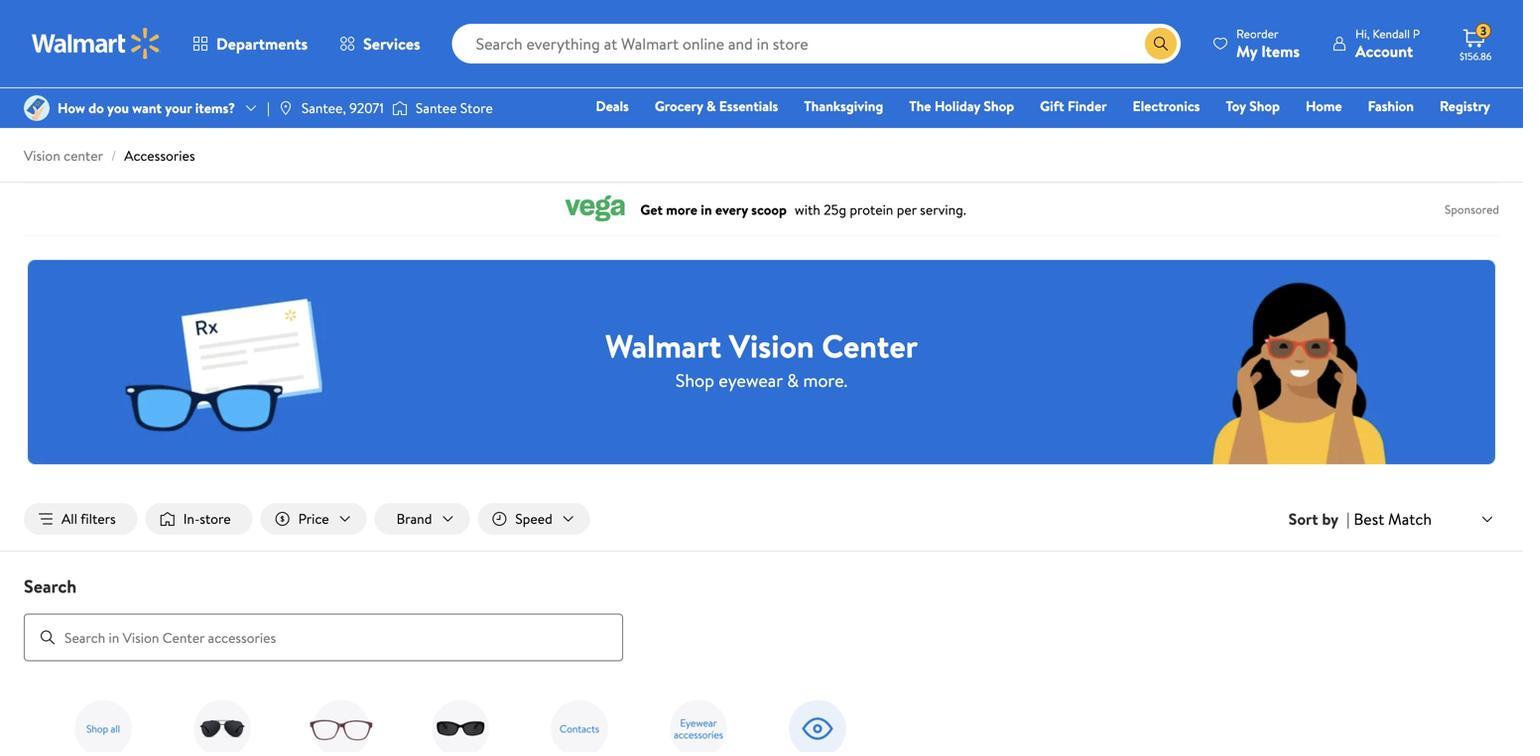 Task type: vqa. For each thing, say whether or not it's contained in the screenshot.
Cakes
no



Task type: describe. For each thing, give the bounding box(es) containing it.
0 vertical spatial search search field
[[452, 24, 1181, 64]]

all filters
[[62, 509, 116, 528]]

brand
[[397, 509, 432, 528]]

fashion link
[[1359, 95, 1423, 117]]

account
[[1356, 40, 1413, 62]]

vision center link
[[24, 146, 103, 165]]

essentials
[[719, 96, 778, 116]]

eyewear accessories image
[[663, 693, 734, 752]]

2 horizontal spatial shop
[[1250, 96, 1280, 116]]

toy shop link
[[1217, 95, 1289, 117]]

search image
[[40, 630, 56, 646]]

 image for santee store
[[392, 98, 408, 118]]

 image for how do you want your items?
[[24, 95, 50, 121]]

the holiday shop link
[[900, 95, 1023, 117]]

items
[[1262, 40, 1300, 62]]

gift finder
[[1040, 96, 1107, 116]]

sunglass frames image
[[425, 693, 496, 752]]

center
[[822, 324, 918, 368]]

one
[[1339, 124, 1368, 143]]

reorder my items
[[1237, 25, 1300, 62]]

thanksgiving
[[804, 96, 884, 116]]

filters
[[81, 509, 116, 528]]

vision center image
[[782, 693, 854, 752]]

grocery & essentials
[[655, 96, 778, 116]]

eyewear
[[719, 368, 783, 393]]

0 vertical spatial &
[[707, 96, 716, 116]]

3
[[1481, 23, 1487, 39]]

registry one debit
[[1339, 96, 1491, 143]]

santee,
[[302, 98, 346, 118]]

in-store button
[[146, 503, 253, 535]]

Walmart Site-Wide search field
[[452, 24, 1181, 64]]

holiday
[[935, 96, 981, 116]]

you
[[107, 98, 129, 118]]

best
[[1354, 508, 1385, 530]]

the holiday shop
[[909, 96, 1014, 116]]

registry
[[1440, 96, 1491, 116]]

santee, 92071
[[302, 98, 384, 118]]

walmart+ link
[[1423, 123, 1500, 144]]

hi, kendall p account
[[1356, 25, 1420, 62]]

toy
[[1226, 96, 1246, 116]]

santee store
[[416, 98, 493, 118]]

center
[[64, 146, 103, 165]]

the
[[909, 96, 931, 116]]

walmart
[[605, 324, 722, 368]]

walmart image
[[32, 28, 161, 60]]

| inside sort and filter section element
[[1347, 508, 1350, 530]]

0 horizontal spatial vision
[[24, 146, 60, 165]]

best match
[[1354, 508, 1432, 530]]

gift finder link
[[1031, 95, 1116, 117]]

kendall
[[1373, 25, 1410, 42]]

do
[[88, 98, 104, 118]]

store
[[200, 509, 231, 528]]

reorder
[[1237, 25, 1279, 42]]

how
[[58, 98, 85, 118]]

want
[[132, 98, 162, 118]]

in-
[[183, 509, 200, 528]]

how do you want your items?
[[58, 98, 235, 118]]

accessories
[[124, 146, 195, 165]]

speed
[[515, 509, 553, 528]]

price button
[[261, 503, 367, 535]]

santee
[[416, 98, 457, 118]]

electronics link
[[1124, 95, 1209, 117]]



Task type: locate. For each thing, give the bounding box(es) containing it.
 image
[[278, 100, 294, 116]]

grocery & essentials link
[[646, 95, 787, 117]]

/
[[111, 146, 116, 165]]

1 horizontal spatial shop
[[984, 96, 1014, 116]]

registry link
[[1431, 95, 1500, 117]]

& left more.
[[787, 368, 799, 393]]

shop vision center image
[[67, 693, 139, 752]]

search search field down sort and filter section element
[[0, 574, 1523, 662]]

contact lenses image
[[544, 693, 615, 752]]

deals link
[[587, 95, 638, 117]]

walmart+
[[1431, 124, 1491, 143]]

vision left 'center'
[[729, 324, 814, 368]]

grocery
[[655, 96, 703, 116]]

finder
[[1068, 96, 1107, 116]]

speed button
[[478, 503, 590, 535]]

services
[[363, 33, 420, 55]]

1 horizontal spatial vision
[[729, 324, 814, 368]]

all
[[62, 509, 77, 528]]

sort
[[1289, 508, 1318, 530]]

all filters button
[[24, 503, 138, 535]]

eyeglass frames image
[[306, 693, 377, 752]]

electronics
[[1133, 96, 1200, 116]]

0 horizontal spatial shop
[[676, 368, 715, 393]]

 image right 92071
[[392, 98, 408, 118]]

gift
[[1040, 96, 1065, 116]]

shop right holiday
[[984, 96, 1014, 116]]

debit
[[1372, 124, 1406, 143]]

vision left center
[[24, 146, 60, 165]]

services button
[[324, 20, 436, 67]]

home
[[1306, 96, 1342, 116]]

vision
[[24, 146, 60, 165], [729, 324, 814, 368]]

&
[[707, 96, 716, 116], [787, 368, 799, 393]]

1 vertical spatial search search field
[[0, 574, 1523, 662]]

Search search field
[[452, 24, 1181, 64], [0, 574, 1523, 662]]

walmart vision center shop eyewear & more.
[[605, 324, 918, 393]]

items?
[[195, 98, 235, 118]]

vision inside walmart vision center shop eyewear & more.
[[729, 324, 814, 368]]

search
[[24, 574, 77, 599]]

best match button
[[1350, 506, 1500, 532]]

1 vertical spatial &
[[787, 368, 799, 393]]

0 horizontal spatial |
[[267, 98, 270, 118]]

shop left eyewear
[[676, 368, 715, 393]]

0 horizontal spatial &
[[707, 96, 716, 116]]

vision center / accessories
[[24, 146, 195, 165]]

Search in Vision Center accessories search field
[[24, 614, 623, 662]]

0 horizontal spatial  image
[[24, 95, 50, 121]]

0 vertical spatial vision
[[24, 146, 60, 165]]

1 vertical spatial vision
[[729, 324, 814, 368]]

|
[[267, 98, 270, 118], [1347, 508, 1350, 530]]

my
[[1237, 40, 1258, 62]]

walmart vision center. shop eyewear and more. image
[[28, 260, 1496, 465]]

hi,
[[1356, 25, 1370, 42]]

1 vertical spatial |
[[1347, 508, 1350, 530]]

 image
[[24, 95, 50, 121], [392, 98, 408, 118]]

sort and filter section element
[[0, 487, 1523, 551]]

toy shop
[[1226, 96, 1280, 116]]

& right the grocery
[[707, 96, 716, 116]]

| right by
[[1347, 508, 1350, 530]]

1 horizontal spatial &
[[787, 368, 799, 393]]

sort by |
[[1289, 508, 1350, 530]]

search search field up thanksgiving link
[[452, 24, 1181, 64]]

price
[[298, 509, 329, 528]]

search search field containing search
[[0, 574, 1523, 662]]

fashion
[[1368, 96, 1414, 116]]

1 horizontal spatial |
[[1347, 508, 1350, 530]]

p
[[1413, 25, 1420, 42]]

store
[[460, 98, 493, 118]]

home link
[[1297, 95, 1351, 117]]

92071
[[349, 98, 384, 118]]

by
[[1322, 508, 1339, 530]]

more.
[[803, 368, 848, 393]]

& inside walmart vision center shop eyewear & more.
[[787, 368, 799, 393]]

 image left how
[[24, 95, 50, 121]]

1 horizontal spatial  image
[[392, 98, 408, 118]]

deals
[[596, 96, 629, 116]]

in-store
[[183, 509, 231, 528]]

$156.86
[[1460, 50, 1492, 63]]

shop inside walmart vision center shop eyewear & more.
[[676, 368, 715, 393]]

top sellers image
[[187, 693, 258, 752]]

search icon image
[[1153, 36, 1169, 52]]

0 vertical spatial |
[[267, 98, 270, 118]]

thanksgiving link
[[795, 95, 893, 117]]

shop
[[984, 96, 1014, 116], [1250, 96, 1280, 116], [676, 368, 715, 393]]

one debit link
[[1330, 123, 1415, 144]]

brand button
[[375, 503, 470, 535]]

your
[[165, 98, 192, 118]]

departments
[[216, 33, 308, 55]]

sponsored
[[1445, 201, 1500, 218]]

| right items?
[[267, 98, 270, 118]]

departments button
[[177, 20, 324, 67]]

match
[[1388, 508, 1432, 530]]

shop right toy
[[1250, 96, 1280, 116]]



